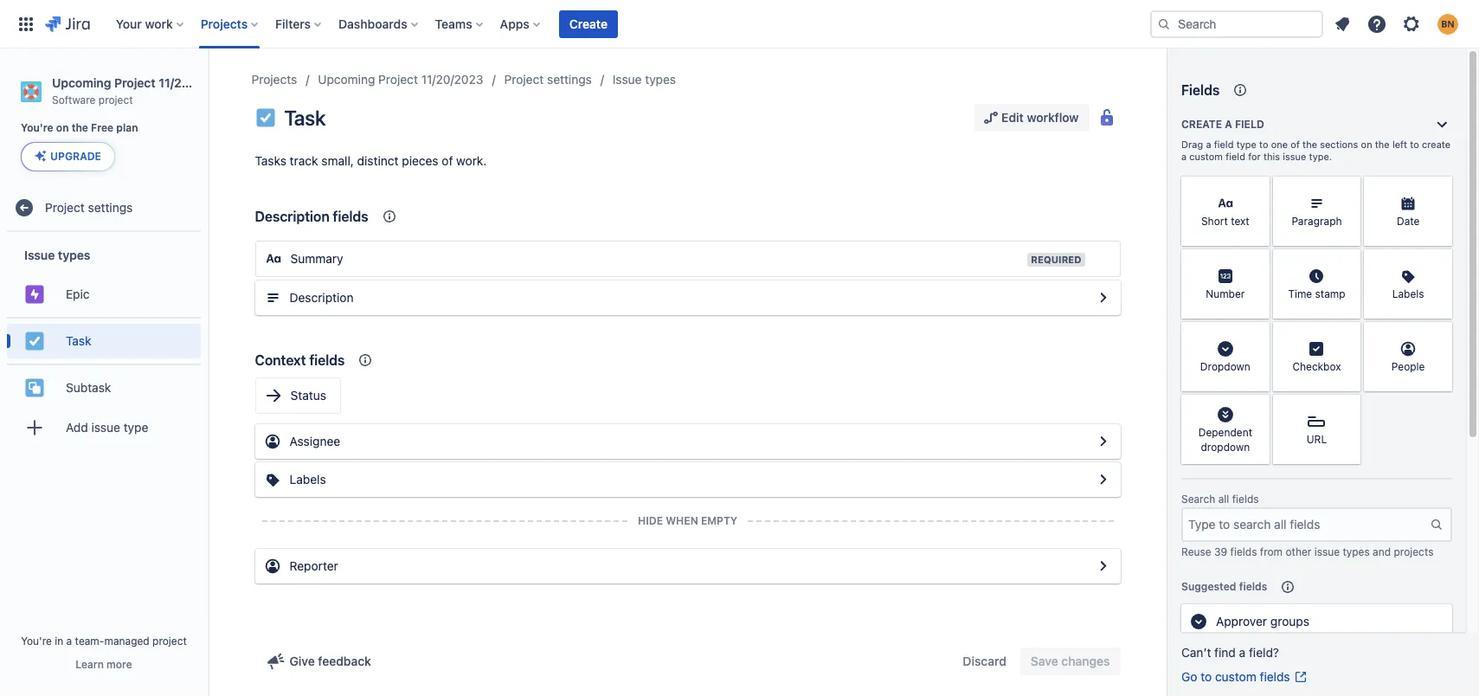 Task type: vqa. For each thing, say whether or not it's contained in the screenshot.


Task type: describe. For each thing, give the bounding box(es) containing it.
1 vertical spatial project
[[152, 635, 187, 648]]

approver groups button
[[1182, 604, 1453, 639]]

more information about the context fields image
[[355, 350, 376, 371]]

edit
[[1002, 110, 1024, 125]]

drag
[[1182, 139, 1204, 150]]

0 vertical spatial issue types
[[613, 72, 676, 87]]

to inside 'link'
[[1201, 669, 1212, 684]]

upgrade
[[50, 150, 101, 163]]

assignee
[[290, 434, 341, 449]]

labels button
[[255, 462, 1121, 497]]

all
[[1219, 493, 1230, 506]]

more information image for time stamp
[[1339, 251, 1360, 272]]

add issue type
[[66, 420, 148, 435]]

suggested fields
[[1182, 580, 1268, 593]]

more information about the suggested fields image
[[1278, 577, 1299, 597]]

custom inside 'link'
[[1216, 669, 1257, 684]]

more information image for short text
[[1247, 178, 1268, 199]]

banner containing your work
[[0, 0, 1480, 48]]

dependent dropdown
[[1199, 426, 1253, 454]]

a right drag
[[1206, 139, 1212, 150]]

fields left more information about the context fields image
[[333, 209, 369, 224]]

11/20/2023 for upcoming project 11/20/2023
[[421, 72, 484, 87]]

description fields
[[255, 209, 369, 224]]

epic
[[66, 287, 90, 301]]

open field configuration image
[[1093, 469, 1114, 490]]

teams
[[435, 16, 472, 31]]

learn more button
[[76, 658, 132, 672]]

field for create
[[1236, 118, 1265, 131]]

projects link
[[252, 69, 297, 90]]

fields
[[1182, 82, 1220, 98]]

open field configuration image for description
[[1093, 287, 1114, 308]]

description button
[[255, 281, 1121, 315]]

apps
[[500, 16, 530, 31]]

more information image for dropdown
[[1247, 324, 1268, 345]]

project settings inside project settings link
[[45, 200, 133, 215]]

0 horizontal spatial types
[[58, 247, 90, 262]]

field?
[[1249, 645, 1280, 660]]

work.
[[456, 153, 487, 168]]

1 vertical spatial issue
[[24, 247, 55, 262]]

give
[[290, 654, 315, 668]]

2 horizontal spatial the
[[1376, 139, 1390, 150]]

sections
[[1321, 139, 1359, 150]]

time stamp
[[1289, 288, 1346, 301]]

epic link
[[7, 277, 201, 312]]

sidebar navigation image
[[189, 69, 227, 104]]

issue types link
[[613, 69, 676, 90]]

0 vertical spatial on
[[56, 121, 69, 134]]

2 horizontal spatial issue
[[1315, 545, 1340, 558]]

you're on the free plan
[[21, 121, 138, 134]]

learn
[[76, 658, 104, 671]]

go
[[1182, 669, 1198, 684]]

give feedback
[[290, 654, 371, 668]]

type inside drag a field type to one of the sections on the left to create a custom field for this issue type.
[[1237, 139, 1257, 150]]

can't
[[1182, 645, 1212, 660]]

free
[[91, 121, 114, 134]]

0 vertical spatial task
[[284, 106, 326, 130]]

one
[[1272, 139, 1288, 150]]

track
[[290, 153, 318, 168]]

people
[[1392, 361, 1426, 374]]

you're for you're on the free plan
[[21, 121, 53, 134]]

feedback
[[318, 654, 371, 668]]

upcoming for upcoming project 11/20/2023 software project
[[52, 75, 111, 90]]

project down dashboards dropdown button
[[379, 72, 418, 87]]

type.
[[1310, 151, 1333, 162]]

context fields
[[255, 352, 345, 368]]

left
[[1393, 139, 1408, 150]]

team-
[[75, 635, 104, 648]]

field for drag
[[1214, 139, 1234, 150]]

apps button
[[495, 10, 547, 38]]

empty
[[701, 514, 738, 527]]

upgrade button
[[22, 143, 114, 171]]

0 horizontal spatial the
[[72, 121, 88, 134]]

search
[[1182, 493, 1216, 506]]

0 horizontal spatial project settings link
[[7, 191, 201, 225]]

plan
[[116, 121, 138, 134]]

on inside drag a field type to one of the sections on the left to create a custom field for this issue type.
[[1362, 139, 1373, 150]]

subtask
[[66, 380, 111, 395]]

edit workflow button
[[974, 104, 1090, 132]]

search all fields
[[1182, 493, 1259, 506]]

a right find on the bottom right of the page
[[1240, 645, 1246, 660]]

discard
[[963, 654, 1007, 668]]

0 vertical spatial project settings
[[504, 72, 592, 87]]

labels for labels more information image
[[1393, 288, 1425, 301]]

discard button
[[953, 648, 1017, 675]]

this link will be opened in a new tab image
[[1294, 670, 1308, 684]]

this
[[1264, 151, 1281, 162]]

issue type icon image
[[255, 107, 276, 128]]

2 vertical spatial field
[[1226, 151, 1246, 162]]

upcoming project 11/20/2023 software project
[[52, 75, 224, 106]]

tasks track small, distinct pieces of work.
[[255, 153, 487, 168]]

upcoming project 11/20/2023 link
[[318, 69, 484, 90]]

reuse 39 fields from other issue types and projects
[[1182, 545, 1434, 558]]

other
[[1286, 545, 1312, 558]]

give feedback button
[[255, 648, 382, 675]]

and
[[1373, 545, 1391, 558]]

projects for projects link
[[252, 72, 297, 87]]

notifications image
[[1333, 13, 1353, 34]]

drag a field type to one of the sections on the left to create a custom field for this issue type.
[[1182, 139, 1451, 162]]

fields left more information about the suggested fields image
[[1240, 580, 1268, 593]]

teams button
[[430, 10, 490, 38]]

1 horizontal spatial project settings link
[[504, 69, 592, 90]]

of inside drag a field type to one of the sections on the left to create a custom field for this issue type.
[[1291, 139, 1300, 150]]

labels for open field configuration image
[[290, 472, 326, 487]]

open field configuration image for reporter
[[1093, 556, 1114, 577]]

your work button
[[111, 10, 190, 38]]

hide
[[638, 514, 663, 527]]

projects
[[1394, 545, 1434, 558]]

more information image for checkbox
[[1339, 324, 1360, 345]]

time
[[1289, 288, 1313, 301]]

projects button
[[195, 10, 265, 38]]

find
[[1215, 645, 1236, 660]]

type inside 'button'
[[124, 420, 148, 435]]



Task type: locate. For each thing, give the bounding box(es) containing it.
Type to search all fields text field
[[1184, 509, 1430, 540]]

2 open field configuration image from the top
[[1093, 431, 1114, 452]]

labels inside button
[[290, 472, 326, 487]]

pieces
[[402, 153, 439, 168]]

1 vertical spatial of
[[442, 153, 453, 168]]

2 vertical spatial issue
[[1315, 545, 1340, 558]]

to right left on the right top of the page
[[1411, 139, 1420, 150]]

open field configuration image inside assignee button
[[1093, 431, 1114, 452]]

0 vertical spatial types
[[645, 72, 676, 87]]

suggested
[[1182, 580, 1237, 593]]

0 vertical spatial you're
[[21, 121, 53, 134]]

1 horizontal spatial labels
[[1393, 288, 1425, 301]]

1 vertical spatial on
[[1362, 139, 1373, 150]]

project down upgrade button
[[45, 200, 85, 215]]

issue inside 'button'
[[91, 420, 120, 435]]

issue right add on the left bottom of the page
[[91, 420, 120, 435]]

issue down one
[[1283, 151, 1307, 162]]

hide when empty
[[638, 514, 738, 527]]

more information about the fields image
[[1231, 80, 1251, 100]]

assignee button
[[255, 424, 1121, 459]]

1 horizontal spatial the
[[1303, 139, 1318, 150]]

0 horizontal spatial more information image
[[1247, 178, 1268, 199]]

create a field
[[1182, 118, 1265, 131]]

you're up upgrade button
[[21, 121, 53, 134]]

stamp
[[1316, 288, 1346, 301]]

1 horizontal spatial on
[[1362, 139, 1373, 150]]

0 vertical spatial create
[[570, 16, 608, 31]]

project up plan
[[99, 93, 133, 106]]

0 vertical spatial labels
[[1393, 288, 1425, 301]]

0 horizontal spatial to
[[1201, 669, 1212, 684]]

project settings link
[[504, 69, 592, 90], [7, 191, 201, 225]]

upcoming up software
[[52, 75, 111, 90]]

your
[[116, 16, 142, 31]]

settings down primary element
[[547, 72, 592, 87]]

upcoming project 11/20/2023
[[318, 72, 484, 87]]

0 horizontal spatial project settings
[[45, 200, 133, 215]]

settings image
[[1402, 13, 1423, 34]]

add
[[66, 420, 88, 435]]

1 vertical spatial custom
[[1216, 669, 1257, 684]]

type up the for
[[1237, 139, 1257, 150]]

0 horizontal spatial task
[[66, 333, 91, 348]]

fields left this link will be opened in a new tab icon
[[1260, 669, 1291, 684]]

you're
[[21, 121, 53, 134], [21, 635, 52, 648]]

1 horizontal spatial issue
[[1283, 151, 1307, 162]]

1 horizontal spatial project
[[152, 635, 187, 648]]

task down epic
[[66, 333, 91, 348]]

types
[[645, 72, 676, 87], [58, 247, 90, 262], [1343, 545, 1370, 558]]

labels up people
[[1393, 288, 1425, 301]]

reporter button
[[255, 549, 1121, 584]]

can't find a field?
[[1182, 645, 1280, 660]]

go to custom fields
[[1182, 669, 1291, 684]]

1 vertical spatial projects
[[252, 72, 297, 87]]

on right sections
[[1362, 139, 1373, 150]]

open field configuration image
[[1093, 287, 1114, 308], [1093, 431, 1114, 452], [1093, 556, 1114, 577]]

1 horizontal spatial 11/20/2023
[[421, 72, 484, 87]]

a down drag
[[1182, 151, 1187, 162]]

0 vertical spatial open field configuration image
[[1093, 287, 1114, 308]]

field up the for
[[1236, 118, 1265, 131]]

approver
[[1216, 614, 1268, 629]]

1 horizontal spatial issue
[[613, 72, 642, 87]]

1 horizontal spatial upcoming
[[318, 72, 375, 87]]

create for create a field
[[1182, 118, 1223, 131]]

3 open field configuration image from the top
[[1093, 556, 1114, 577]]

1 vertical spatial settings
[[88, 200, 133, 215]]

description inside description button
[[290, 290, 354, 305]]

projects
[[201, 16, 248, 31], [252, 72, 297, 87]]

project
[[99, 93, 133, 106], [152, 635, 187, 648]]

a right in
[[66, 635, 72, 648]]

to
[[1260, 139, 1269, 150], [1411, 139, 1420, 150], [1201, 669, 1212, 684]]

description down summary
[[290, 290, 354, 305]]

appswitcher icon image
[[16, 13, 36, 34]]

from
[[1260, 545, 1283, 558]]

text
[[1231, 215, 1250, 228]]

0 vertical spatial description
[[255, 209, 330, 224]]

more information image for people
[[1430, 324, 1451, 345]]

software
[[52, 93, 96, 106]]

0 vertical spatial custom
[[1190, 151, 1223, 162]]

in
[[55, 635, 63, 648]]

description for description
[[290, 290, 354, 305]]

1 horizontal spatial of
[[1291, 139, 1300, 150]]

more information image for labels
[[1430, 251, 1451, 272]]

help image
[[1367, 13, 1388, 34]]

1 vertical spatial issue types
[[24, 247, 90, 262]]

subtask link
[[7, 371, 201, 405]]

more information image for paragraph
[[1339, 178, 1360, 199]]

1 you're from the top
[[21, 121, 53, 134]]

project settings link down upgrade
[[7, 191, 201, 225]]

1 horizontal spatial more information image
[[1430, 324, 1451, 345]]

11/20/2023 down work
[[159, 75, 224, 90]]

1 vertical spatial type
[[124, 420, 148, 435]]

url
[[1307, 433, 1328, 446]]

groups
[[1271, 614, 1310, 629]]

number
[[1206, 288, 1245, 301]]

0 vertical spatial more information image
[[1247, 178, 1268, 199]]

dashboards
[[339, 16, 408, 31]]

0 horizontal spatial issue
[[24, 247, 55, 262]]

1 horizontal spatial to
[[1260, 139, 1269, 150]]

filters button
[[270, 10, 328, 38]]

project settings down apps popup button
[[504, 72, 592, 87]]

filters
[[275, 16, 311, 31]]

0 horizontal spatial 11/20/2023
[[159, 75, 224, 90]]

more
[[107, 658, 132, 671]]

description up summary
[[255, 209, 330, 224]]

0 horizontal spatial labels
[[290, 472, 326, 487]]

1 horizontal spatial create
[[1182, 118, 1223, 131]]

task group
[[7, 317, 201, 364]]

more information image
[[1247, 178, 1268, 199], [1430, 324, 1451, 345]]

issue up epic link
[[24, 247, 55, 262]]

1 vertical spatial task
[[66, 333, 91, 348]]

a
[[1225, 118, 1233, 131], [1206, 139, 1212, 150], [1182, 151, 1187, 162], [66, 635, 72, 648], [1240, 645, 1246, 660]]

upcoming down dashboards
[[318, 72, 375, 87]]

short
[[1202, 215, 1228, 228]]

short text
[[1202, 215, 1250, 228]]

2 vertical spatial open field configuration image
[[1093, 556, 1114, 577]]

custom inside drag a field type to one of the sections on the left to create a custom field for this issue type.
[[1190, 151, 1223, 162]]

date
[[1397, 215, 1420, 228]]

fields left more information about the context fields icon
[[309, 352, 345, 368]]

custom down drag
[[1190, 151, 1223, 162]]

task inside group
[[66, 333, 91, 348]]

you're for you're in a team-managed project
[[21, 635, 52, 648]]

1 vertical spatial project settings link
[[7, 191, 201, 225]]

dropdown
[[1201, 441, 1250, 454]]

to right go on the right of page
[[1201, 669, 1212, 684]]

to up this
[[1260, 139, 1269, 150]]

for
[[1249, 151, 1261, 162]]

of left work.
[[442, 153, 453, 168]]

0 horizontal spatial project
[[99, 93, 133, 106]]

of
[[1291, 139, 1300, 150], [442, 153, 453, 168]]

open field configuration image inside reporter button
[[1093, 556, 1114, 577]]

distinct
[[357, 153, 399, 168]]

on
[[56, 121, 69, 134], [1362, 139, 1373, 150]]

issue types down create button
[[613, 72, 676, 87]]

1 vertical spatial labels
[[290, 472, 326, 487]]

go to custom fields link
[[1182, 668, 1308, 686]]

field left the for
[[1226, 151, 1246, 162]]

more information image for date
[[1430, 178, 1451, 199]]

create inside button
[[570, 16, 608, 31]]

11/20/2023 inside upcoming project 11/20/2023 software project
[[159, 75, 224, 90]]

1 horizontal spatial task
[[284, 106, 326, 130]]

reuse
[[1182, 545, 1212, 558]]

field
[[1236, 118, 1265, 131], [1214, 139, 1234, 150], [1226, 151, 1246, 162]]

fields right 39
[[1231, 545, 1258, 558]]

required
[[1031, 254, 1082, 265]]

0 horizontal spatial projects
[[201, 16, 248, 31]]

dashboards button
[[333, 10, 425, 38]]

1 vertical spatial types
[[58, 247, 90, 262]]

type down 'subtask' link
[[124, 420, 148, 435]]

2 horizontal spatial types
[[1343, 545, 1370, 558]]

1 horizontal spatial settings
[[547, 72, 592, 87]]

open field configuration image inside description button
[[1093, 287, 1114, 308]]

the left free
[[72, 121, 88, 134]]

0 vertical spatial project
[[99, 93, 133, 106]]

1 horizontal spatial projects
[[252, 72, 297, 87]]

0 vertical spatial of
[[1291, 139, 1300, 150]]

reporter
[[290, 558, 338, 573]]

dropdown
[[1201, 361, 1251, 374]]

0 vertical spatial issue
[[1283, 151, 1307, 162]]

search image
[[1158, 17, 1171, 31]]

2 you're from the top
[[21, 635, 52, 648]]

settings down upgrade
[[88, 200, 133, 215]]

0 horizontal spatial type
[[124, 420, 148, 435]]

project right managed
[[152, 635, 187, 648]]

projects for projects dropdown button
[[201, 16, 248, 31]]

projects inside dropdown button
[[201, 16, 248, 31]]

Search field
[[1151, 10, 1324, 38]]

1 vertical spatial issue
[[91, 420, 120, 435]]

0 horizontal spatial issue types
[[24, 247, 90, 262]]

learn more
[[76, 658, 132, 671]]

0 vertical spatial projects
[[201, 16, 248, 31]]

the left left on the right top of the page
[[1376, 139, 1390, 150]]

0 horizontal spatial on
[[56, 121, 69, 134]]

approver groups
[[1216, 614, 1310, 629]]

11/20/2023 down teams
[[421, 72, 484, 87]]

0 vertical spatial type
[[1237, 139, 1257, 150]]

settings
[[547, 72, 592, 87], [88, 200, 133, 215]]

of right one
[[1291, 139, 1300, 150]]

you're left in
[[21, 635, 52, 648]]

1 vertical spatial create
[[1182, 118, 1223, 131]]

1 vertical spatial you're
[[21, 635, 52, 648]]

2 vertical spatial types
[[1343, 545, 1370, 558]]

project inside upcoming project 11/20/2023 software project
[[114, 75, 156, 90]]

task link
[[7, 324, 201, 359]]

0 vertical spatial settings
[[547, 72, 592, 87]]

2 horizontal spatial to
[[1411, 139, 1420, 150]]

0 vertical spatial project settings link
[[504, 69, 592, 90]]

dependent
[[1199, 426, 1253, 439]]

more information image for number
[[1247, 251, 1268, 272]]

1 horizontal spatial project settings
[[504, 72, 592, 87]]

1 open field configuration image from the top
[[1093, 287, 1114, 308]]

project settings link down apps popup button
[[504, 69, 592, 90]]

you're in a team-managed project
[[21, 635, 187, 648]]

small,
[[321, 153, 354, 168]]

11/20/2023
[[421, 72, 484, 87], [159, 75, 224, 90]]

upcoming inside upcoming project 11/20/2023 software project
[[52, 75, 111, 90]]

labels down 'assignee'
[[290, 472, 326, 487]]

more information about the context fields image
[[379, 206, 400, 227]]

1 vertical spatial description
[[290, 290, 354, 305]]

type
[[1237, 139, 1257, 150], [124, 420, 148, 435]]

more information image for dependent dropdown
[[1247, 397, 1268, 417]]

create right apps popup button
[[570, 16, 608, 31]]

a down more information about the fields image
[[1225, 118, 1233, 131]]

field down create a field
[[1214, 139, 1234, 150]]

issue inside drag a field type to one of the sections on the left to create a custom field for this issue type.
[[1283, 151, 1307, 162]]

1 horizontal spatial issue types
[[613, 72, 676, 87]]

1 horizontal spatial types
[[645, 72, 676, 87]]

11/20/2023 for upcoming project 11/20/2023 software project
[[159, 75, 224, 90]]

work
[[145, 16, 173, 31]]

open field configuration image for assignee
[[1093, 431, 1114, 452]]

1 horizontal spatial type
[[1237, 139, 1257, 150]]

create for create
[[570, 16, 608, 31]]

issue right "other"
[[1315, 545, 1340, 558]]

project settings down upgrade
[[45, 200, 133, 215]]

1 vertical spatial project settings
[[45, 200, 133, 215]]

projects up issue type icon
[[252, 72, 297, 87]]

banner
[[0, 0, 1480, 48]]

upcoming for upcoming project 11/20/2023
[[318, 72, 375, 87]]

fields inside 'link'
[[1260, 669, 1291, 684]]

project down apps popup button
[[504, 72, 544, 87]]

0 vertical spatial issue
[[613, 72, 642, 87]]

create up drag
[[1182, 118, 1223, 131]]

custom down can't find a field?
[[1216, 669, 1257, 684]]

task
[[284, 106, 326, 130], [66, 333, 91, 348]]

issue down create button
[[613, 72, 642, 87]]

group
[[7, 232, 201, 456]]

0 horizontal spatial create
[[570, 16, 608, 31]]

add issue type image
[[24, 418, 45, 438]]

fields right all in the bottom of the page
[[1233, 493, 1259, 506]]

labels
[[1393, 288, 1425, 301], [290, 472, 326, 487]]

tasks
[[255, 153, 287, 168]]

project up plan
[[114, 75, 156, 90]]

0 horizontal spatial settings
[[88, 200, 133, 215]]

add issue type button
[[7, 411, 201, 445]]

the up type.
[[1303, 139, 1318, 150]]

0 vertical spatial field
[[1236, 118, 1265, 131]]

description for description fields
[[255, 209, 330, 224]]

project inside upcoming project 11/20/2023 software project
[[99, 93, 133, 106]]

1 vertical spatial open field configuration image
[[1093, 431, 1114, 452]]

create button
[[559, 10, 618, 38]]

primary element
[[10, 0, 1151, 48]]

checkbox
[[1293, 361, 1342, 374]]

issue types up epic
[[24, 247, 90, 262]]

0 horizontal spatial of
[[442, 153, 453, 168]]

1 vertical spatial more information image
[[1430, 324, 1451, 345]]

your profile and settings image
[[1438, 13, 1459, 34]]

projects right work
[[201, 16, 248, 31]]

task right issue type icon
[[284, 106, 326, 130]]

workflow
[[1027, 110, 1079, 125]]

1 vertical spatial field
[[1214, 139, 1234, 150]]

context
[[255, 352, 306, 368]]

group containing issue types
[[7, 232, 201, 456]]

on up upgrade button
[[56, 121, 69, 134]]

more information image
[[1339, 178, 1360, 199], [1430, 178, 1451, 199], [1247, 251, 1268, 272], [1339, 251, 1360, 272], [1430, 251, 1451, 272], [1247, 324, 1268, 345], [1339, 324, 1360, 345], [1247, 397, 1268, 417]]

0 horizontal spatial upcoming
[[52, 75, 111, 90]]

jira image
[[45, 13, 90, 34], [45, 13, 90, 34]]

0 horizontal spatial issue
[[91, 420, 120, 435]]

issue types
[[613, 72, 676, 87], [24, 247, 90, 262]]

status
[[290, 388, 326, 403]]



